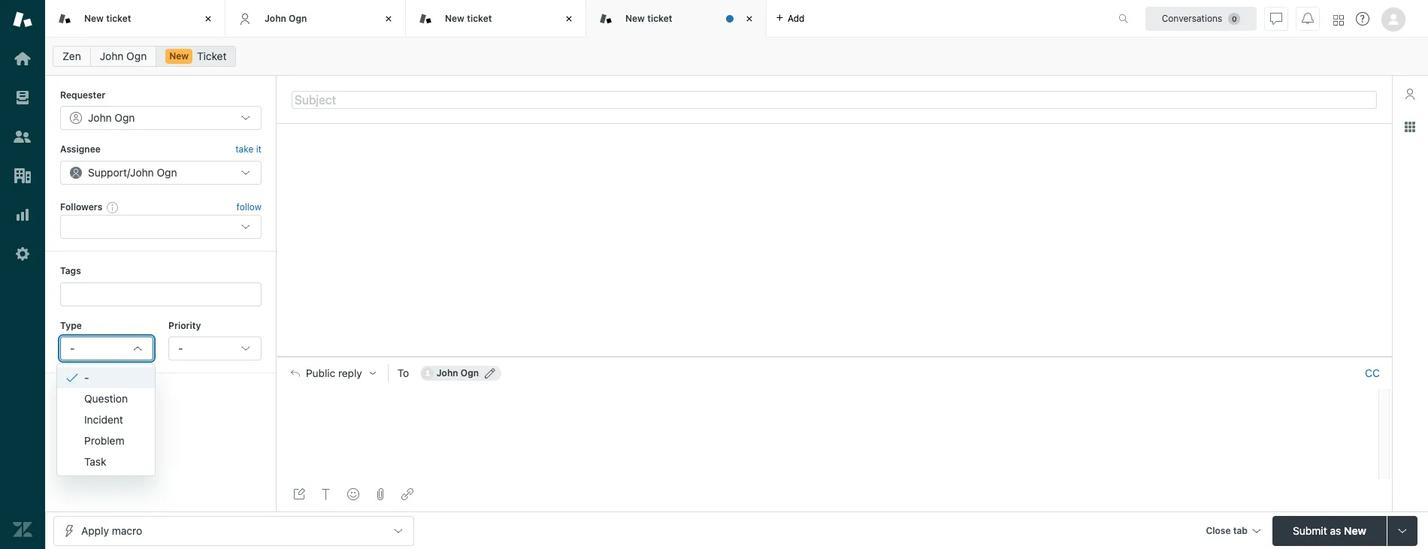Task type: vqa. For each thing, say whether or not it's contained in the screenshot.
groups
no



Task type: describe. For each thing, give the bounding box(es) containing it.
john ogn inside tab
[[265, 13, 307, 24]]

Tags field
[[71, 287, 247, 302]]

submit
[[1293, 524, 1328, 537]]

tarashultz49@gmail.com image
[[422, 367, 434, 379]]

zen link
[[53, 46, 91, 67]]

/
[[127, 166, 130, 179]]

followers element
[[60, 215, 262, 239]]

ogn inside tab
[[289, 13, 307, 24]]

take it
[[236, 144, 262, 155]]

task option
[[57, 452, 155, 473]]

zendesk support image
[[13, 10, 32, 29]]

3 new ticket tab from the left
[[587, 0, 767, 38]]

cc
[[1366, 367, 1380, 379]]

close image for john ogn
[[381, 11, 396, 26]]

apps image
[[1405, 121, 1417, 133]]

get help image
[[1357, 12, 1370, 26]]

john inside tab
[[265, 13, 286, 24]]

notifications image
[[1302, 12, 1314, 24]]

close tab button
[[1200, 516, 1267, 549]]

insert emojis image
[[347, 489, 359, 501]]

3 new ticket from the left
[[626, 13, 673, 24]]

ogn inside requester element
[[115, 112, 135, 124]]

ogn inside secondary element
[[126, 50, 147, 62]]

add
[[788, 12, 805, 24]]

task
[[84, 455, 106, 468]]

ticket for third the new ticket tab from the left
[[648, 13, 673, 24]]

1 close image from the left
[[562, 11, 577, 26]]

apply macro
[[81, 524, 142, 537]]

info on adding followers image
[[107, 201, 119, 214]]

add button
[[767, 0, 814, 37]]

tabs tab list
[[45, 0, 1103, 38]]

new inside secondary element
[[169, 50, 189, 62]]

reply
[[338, 367, 362, 379]]

reporting image
[[13, 205, 32, 225]]

john inside secondary element
[[100, 50, 124, 62]]

ticket for 2nd the new ticket tab from right
[[467, 13, 492, 24]]

2 close image from the left
[[742, 11, 757, 26]]

cc button
[[1366, 367, 1381, 380]]

john inside the assignee element
[[130, 166, 154, 179]]

question option
[[57, 388, 155, 409]]

to
[[398, 367, 409, 379]]

zen
[[62, 50, 81, 62]]

zendesk image
[[13, 520, 32, 540]]

tab
[[1234, 525, 1248, 537]]

- button for priority
[[168, 337, 262, 361]]

ticket
[[197, 50, 227, 62]]

it
[[256, 144, 262, 155]]

john ogn link
[[90, 46, 157, 67]]

- for priority
[[178, 342, 183, 355]]

ogn inside the assignee element
[[157, 166, 177, 179]]

views image
[[13, 88, 32, 108]]

submit as new
[[1293, 524, 1367, 537]]

follow
[[237, 201, 262, 213]]

- for type
[[70, 342, 75, 355]]

close image for new ticket
[[201, 11, 216, 26]]

zendesk products image
[[1334, 15, 1344, 25]]

conversations button
[[1146, 6, 1257, 30]]

secondary element
[[45, 41, 1429, 71]]

Subject field
[[292, 91, 1378, 109]]

apply
[[81, 524, 109, 537]]

add link (cmd k) image
[[402, 489, 414, 501]]

take
[[236, 144, 254, 155]]



Task type: locate. For each thing, give the bounding box(es) containing it.
close
[[1206, 525, 1231, 537]]

draft mode image
[[293, 489, 305, 501]]

1 - button from the left
[[60, 337, 153, 361]]

2 close image from the left
[[381, 11, 396, 26]]

format text image
[[320, 489, 332, 501]]

john ogn inside secondary element
[[100, 50, 147, 62]]

3 ticket from the left
[[648, 13, 673, 24]]

1 close image from the left
[[201, 11, 216, 26]]

1 horizontal spatial - button
[[168, 337, 262, 361]]

new
[[84, 13, 104, 24], [445, 13, 465, 24], [626, 13, 645, 24], [169, 50, 189, 62], [1344, 524, 1367, 537]]

2 ticket from the left
[[467, 13, 492, 24]]

problem option
[[57, 431, 155, 452]]

public reply button
[[277, 358, 388, 389]]

john ogn inside requester element
[[88, 112, 135, 124]]

priority
[[168, 320, 201, 331]]

close image
[[201, 11, 216, 26], [381, 11, 396, 26]]

2 horizontal spatial -
[[178, 342, 183, 355]]

0 horizontal spatial ticket
[[106, 13, 131, 24]]

0 horizontal spatial close image
[[201, 11, 216, 26]]

public reply
[[306, 367, 362, 379]]

close image inside the new ticket tab
[[201, 11, 216, 26]]

-
[[70, 342, 75, 355], [178, 342, 183, 355], [84, 371, 89, 384]]

conversations
[[1162, 12, 1223, 24]]

requester element
[[60, 106, 262, 130]]

customer context image
[[1405, 88, 1417, 100]]

0 horizontal spatial - button
[[60, 337, 153, 361]]

follow button
[[237, 201, 262, 214]]

macro
[[112, 524, 142, 537]]

displays possible ticket submission types image
[[1397, 525, 1409, 537]]

organizations image
[[13, 166, 32, 186]]

1 horizontal spatial close image
[[381, 11, 396, 26]]

john ogn
[[265, 13, 307, 24], [100, 50, 147, 62], [88, 112, 135, 124], [437, 367, 479, 379]]

1 ticket from the left
[[106, 13, 131, 24]]

0 horizontal spatial new ticket
[[84, 13, 131, 24]]

- down priority
[[178, 342, 183, 355]]

customers image
[[13, 127, 32, 147]]

- button up - option
[[60, 337, 153, 361]]

close tab
[[1206, 525, 1248, 537]]

1 new ticket from the left
[[84, 13, 131, 24]]

get started image
[[13, 49, 32, 68]]

assignee element
[[60, 161, 262, 185]]

john
[[265, 13, 286, 24], [100, 50, 124, 62], [88, 112, 112, 124], [130, 166, 154, 179], [437, 367, 458, 379]]

requester
[[60, 89, 106, 101]]

0 horizontal spatial close image
[[562, 11, 577, 26]]

2 new ticket from the left
[[445, 13, 492, 24]]

- up question
[[84, 371, 89, 384]]

john ogn tab
[[226, 0, 406, 38]]

- down type
[[70, 342, 75, 355]]

ogn
[[289, 13, 307, 24], [126, 50, 147, 62], [115, 112, 135, 124], [157, 166, 177, 179], [461, 367, 479, 379]]

support / john ogn
[[88, 166, 177, 179]]

john inside requester element
[[88, 112, 112, 124]]

take it button
[[236, 142, 262, 158]]

1 horizontal spatial new ticket
[[445, 13, 492, 24]]

problem
[[84, 434, 124, 447]]

public
[[306, 367, 336, 379]]

followers
[[60, 201, 102, 213]]

minimize composer image
[[829, 351, 841, 363]]

type list box
[[56, 364, 156, 476]]

new ticket tab
[[45, 0, 226, 38], [406, 0, 587, 38], [587, 0, 767, 38]]

1 horizontal spatial ticket
[[467, 13, 492, 24]]

- button for type
[[60, 337, 153, 361]]

main element
[[0, 0, 45, 550]]

2 new ticket tab from the left
[[406, 0, 587, 38]]

close image
[[562, 11, 577, 26], [742, 11, 757, 26]]

close image inside john ogn tab
[[381, 11, 396, 26]]

- inside option
[[84, 371, 89, 384]]

- button down priority
[[168, 337, 262, 361]]

admin image
[[13, 244, 32, 264]]

2 horizontal spatial new ticket
[[626, 13, 673, 24]]

1 horizontal spatial close image
[[742, 11, 757, 26]]

support
[[88, 166, 127, 179]]

incident
[[84, 413, 123, 426]]

ticket
[[106, 13, 131, 24], [467, 13, 492, 24], [648, 13, 673, 24]]

- button
[[60, 337, 153, 361], [168, 337, 262, 361]]

new ticket
[[84, 13, 131, 24], [445, 13, 492, 24], [626, 13, 673, 24]]

button displays agent's chat status as invisible. image
[[1271, 12, 1283, 24]]

1 horizontal spatial -
[[84, 371, 89, 384]]

ticket for 3rd the new ticket tab from the right
[[106, 13, 131, 24]]

as
[[1331, 524, 1342, 537]]

type
[[60, 320, 82, 331]]

incident option
[[57, 409, 155, 431]]

question
[[84, 392, 128, 405]]

0 horizontal spatial -
[[70, 342, 75, 355]]

assignee
[[60, 144, 101, 155]]

tags
[[60, 266, 81, 277]]

2 horizontal spatial ticket
[[648, 13, 673, 24]]

edit user image
[[485, 368, 496, 379]]

- option
[[57, 367, 155, 388]]

add attachment image
[[374, 489, 386, 501]]

1 new ticket tab from the left
[[45, 0, 226, 38]]

2 - button from the left
[[168, 337, 262, 361]]



